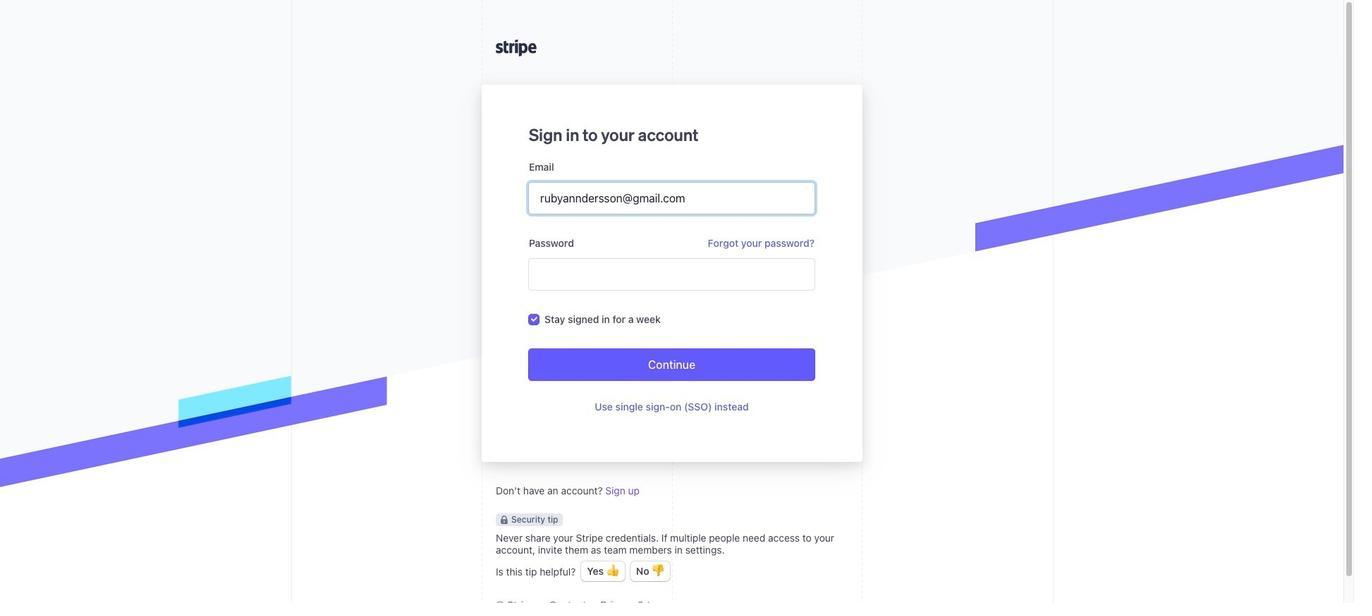 Task type: vqa. For each thing, say whether or not it's contained in the screenshot.
'PASSWORD INPUT' password field
yes



Task type: locate. For each thing, give the bounding box(es) containing it.
stripe image
[[496, 40, 537, 56]]

email input email field
[[529, 183, 815, 214]]

password input password field
[[529, 259, 815, 290]]



